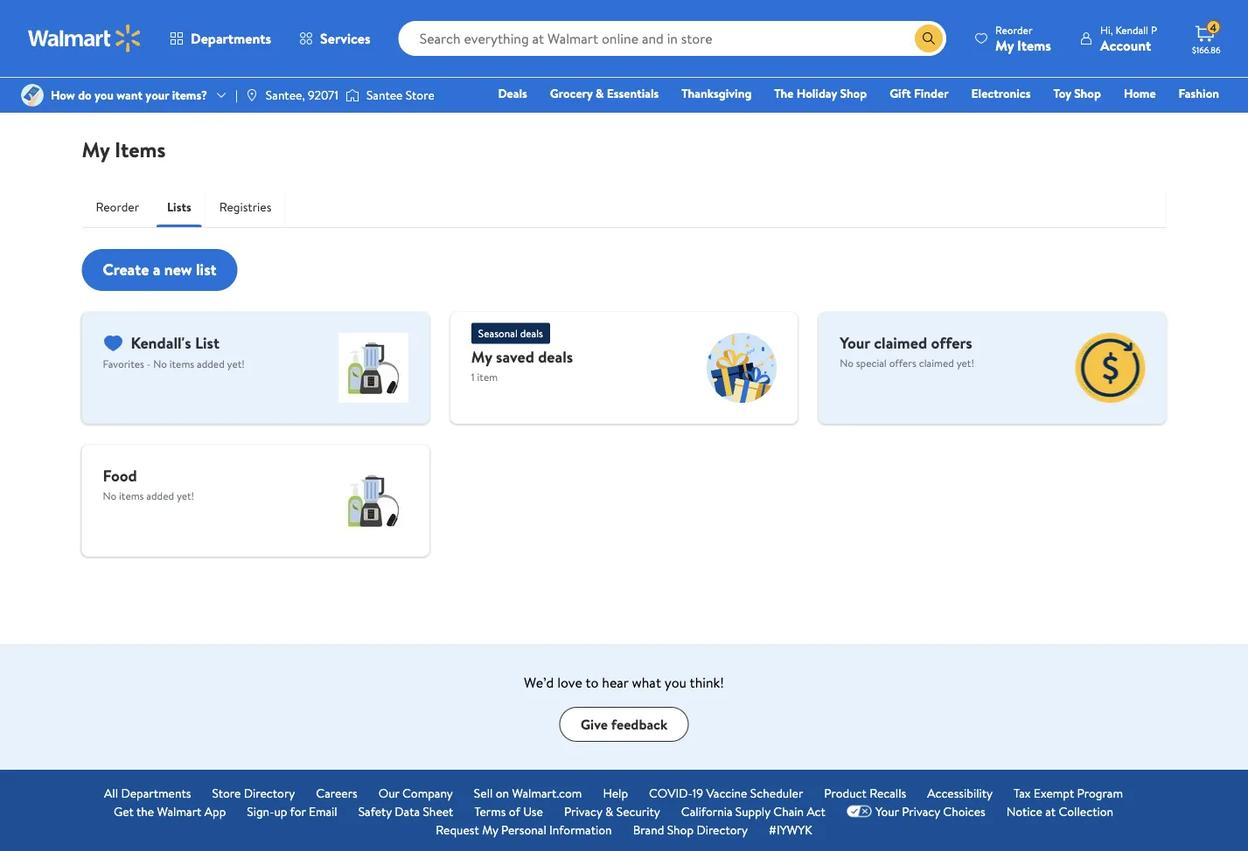 Task type: describe. For each thing, give the bounding box(es) containing it.
fashion link
[[1171, 84, 1227, 103]]

walmart.com
[[512, 785, 582, 802]]

last added sonic superstars - nintendo switch image
[[707, 333, 777, 403]]

personal
[[501, 822, 546, 839]]

product
[[824, 785, 867, 802]]

of
[[509, 803, 520, 820]]

love
[[557, 674, 582, 693]]

fashion registry
[[1018, 85, 1219, 126]]

walmart+ link
[[1159, 108, 1227, 127]]

safety
[[358, 803, 392, 820]]

careers link
[[316, 785, 358, 803]]

up
[[274, 803, 287, 820]]

Walmart Site-Wide search field
[[399, 21, 947, 56]]

shop for brand shop directory
[[667, 822, 694, 839]]

grocery
[[550, 85, 593, 102]]

request
[[436, 822, 479, 839]]

essentials
[[607, 85, 659, 102]]

1 horizontal spatial store
[[406, 87, 435, 104]]

all departments link
[[104, 785, 191, 803]]

sign-
[[247, 803, 274, 820]]

help link
[[603, 785, 628, 803]]

your
[[146, 87, 169, 104]]

what
[[632, 674, 661, 693]]

home
[[1124, 85, 1156, 102]]

notice at collection link
[[1007, 803, 1114, 821]]

one
[[1085, 109, 1112, 126]]

privacy choices icon image
[[847, 806, 872, 818]]

we'd
[[524, 674, 554, 693]]

your for claimed
[[840, 332, 870, 354]]

notice
[[1007, 803, 1043, 820]]

chain
[[773, 803, 804, 820]]

92071
[[308, 87, 338, 104]]

kendall's
[[131, 332, 191, 354]]

all departments
[[104, 785, 191, 802]]

the
[[774, 85, 794, 102]]

1 horizontal spatial no
[[153, 357, 167, 372]]

notice at collection request my personal information
[[436, 803, 1114, 839]]

saved
[[496, 346, 534, 368]]

kendall's list
[[131, 332, 220, 354]]

store directory
[[212, 785, 295, 802]]

#iywyk
[[769, 822, 812, 839]]

how do you want your items?
[[51, 87, 207, 104]]

item
[[477, 370, 498, 385]]

1 vertical spatial items
[[115, 135, 166, 164]]

1 horizontal spatial added
[[197, 357, 225, 372]]

1 horizontal spatial directory
[[697, 822, 748, 839]]

0 horizontal spatial you
[[95, 87, 114, 104]]

no inside the your claimed offers no special offers claimed yet!
[[840, 356, 854, 370]]

finder
[[914, 85, 949, 102]]

items inside reorder my items
[[1017, 35, 1051, 55]]

2 privacy from the left
[[902, 803, 940, 820]]

on
[[496, 785, 509, 802]]

santee, 92071
[[266, 87, 338, 104]]

|
[[235, 87, 238, 104]]

one debit link
[[1077, 108, 1152, 127]]

request my personal information link
[[436, 821, 612, 840]]

electronics
[[971, 85, 1031, 102]]

a
[[153, 259, 161, 281]]

hi,
[[1100, 22, 1113, 37]]

gift finder
[[890, 85, 949, 102]]

sell on walmart.com
[[474, 785, 582, 802]]

new
[[164, 259, 192, 281]]

company
[[402, 785, 453, 802]]

act
[[807, 803, 826, 820]]

our company link
[[379, 785, 453, 803]]

all
[[104, 785, 118, 802]]

departments inside all departments link
[[121, 785, 191, 802]]

careers
[[316, 785, 358, 802]]

my inside reorder my items
[[995, 35, 1014, 55]]

feedback
[[611, 715, 668, 735]]

 image for how do you want your items?
[[21, 84, 44, 107]]

account
[[1100, 35, 1151, 55]]

services
[[320, 29, 371, 48]]

want
[[117, 87, 143, 104]]

deals
[[498, 85, 527, 102]]

debit
[[1114, 109, 1144, 126]]

our
[[379, 785, 399, 802]]

seasonal deals my saved deals 1 item
[[471, 326, 573, 385]]

collection
[[1059, 803, 1114, 820]]

terms
[[474, 803, 506, 820]]

1 vertical spatial offers
[[889, 356, 917, 370]]

registries
[[219, 199, 271, 216]]

create a new list button
[[82, 249, 238, 291]]

1 vertical spatial deals
[[538, 346, 573, 368]]

lists
[[167, 199, 191, 216]]

19
[[693, 785, 703, 802]]

covid-19 vaccine scheduler link
[[649, 785, 803, 803]]

grocery & essentials
[[550, 85, 659, 102]]

information
[[549, 822, 612, 839]]

shop inside the holiday shop link
[[840, 85, 867, 102]]

registry
[[1018, 109, 1063, 126]]

0 vertical spatial deals
[[520, 326, 543, 341]]

list
[[196, 259, 217, 281]]

my down "do"
[[82, 135, 110, 164]]

sign-up for email
[[247, 803, 337, 820]]

tax exempt program get the walmart app
[[114, 785, 1123, 820]]

your for privacy
[[876, 803, 899, 820]]

$166.86
[[1192, 44, 1221, 56]]

privacy & security
[[564, 803, 660, 820]]

Search search field
[[399, 21, 947, 56]]

items inside food no items added yet!
[[119, 489, 144, 503]]

privacy inside 'link'
[[564, 803, 602, 820]]



Task type: vqa. For each thing, say whether or not it's contained in the screenshot.
the Yellowstone Round Kitchen Table Placemat, Beth Collection 'image'
no



Task type: locate. For each thing, give the bounding box(es) containing it.
you right the what
[[665, 674, 687, 693]]

0 vertical spatial departments
[[191, 29, 271, 48]]

your privacy choices link
[[847, 803, 986, 821]]

my up electronics 'link'
[[995, 35, 1014, 55]]

1 vertical spatial items
[[119, 489, 144, 503]]

& inside "link"
[[596, 85, 604, 102]]

p
[[1151, 22, 1157, 37]]

0 vertical spatial claimed
[[874, 332, 927, 354]]

food
[[103, 465, 137, 487]]

1 vertical spatial &
[[605, 803, 613, 820]]

my items
[[82, 135, 166, 164]]

0 horizontal spatial store
[[212, 785, 241, 802]]

shop inside toy shop link
[[1074, 85, 1101, 102]]

departments up |
[[191, 29, 271, 48]]

1 horizontal spatial reorder
[[995, 22, 1033, 37]]

directory up sign-
[[244, 785, 295, 802]]

store directory link
[[212, 785, 295, 803]]

 image
[[245, 88, 259, 102]]

deals right saved
[[538, 346, 573, 368]]

& for privacy
[[605, 803, 613, 820]]

the
[[136, 803, 154, 820]]

items down "kendall's list"
[[170, 357, 194, 372]]

we'd love to hear what you think!
[[524, 674, 724, 693]]

0 vertical spatial you
[[95, 87, 114, 104]]

data
[[395, 803, 420, 820]]

0 vertical spatial &
[[596, 85, 604, 102]]

choices
[[943, 803, 986, 820]]

0 horizontal spatial items
[[115, 135, 166, 164]]

seasonal
[[478, 326, 518, 341]]

tax exempt program link
[[1014, 785, 1123, 803]]

california
[[681, 803, 733, 820]]

shop for toy shop
[[1074, 85, 1101, 102]]

claimed
[[874, 332, 927, 354], [919, 356, 954, 370]]

privacy down recalls
[[902, 803, 940, 820]]

favorites - no items added yet!
[[103, 357, 245, 372]]

safety data sheet link
[[358, 803, 453, 821]]

scheduler
[[750, 785, 803, 802]]

& inside 'link'
[[605, 803, 613, 820]]

store up app
[[212, 785, 241, 802]]

you right "do"
[[95, 87, 114, 104]]

kendall
[[1116, 22, 1149, 37]]

walmart image
[[28, 24, 142, 52]]

2 horizontal spatial shop
[[1074, 85, 1101, 102]]

sheet
[[423, 803, 453, 820]]

0 vertical spatial reorder
[[995, 22, 1033, 37]]

2 horizontal spatial no
[[840, 356, 854, 370]]

reorder
[[995, 22, 1033, 37], [96, 199, 139, 216]]

1 horizontal spatial shop
[[840, 85, 867, 102]]

departments inside dropdown button
[[191, 29, 271, 48]]

0 vertical spatial store
[[406, 87, 435, 104]]

yet! inside food no items added yet!
[[177, 489, 194, 503]]

0 vertical spatial added
[[197, 357, 225, 372]]

reorder my items
[[995, 22, 1051, 55]]

special
[[856, 356, 887, 370]]

shop
[[840, 85, 867, 102], [1074, 85, 1101, 102], [667, 822, 694, 839]]

0 horizontal spatial reorder
[[96, 199, 139, 216]]

deals up saved
[[520, 326, 543, 341]]

your claimed offers no special offers claimed yet!
[[840, 332, 974, 370]]

0 vertical spatial items
[[170, 357, 194, 372]]

0 horizontal spatial shop
[[667, 822, 694, 839]]

1 horizontal spatial offers
[[931, 332, 973, 354]]

shop right holiday
[[840, 85, 867, 102]]

use
[[523, 803, 543, 820]]

give feedback button
[[560, 708, 689, 743]]

0 horizontal spatial  image
[[21, 84, 44, 107]]

california supply chain act
[[681, 803, 826, 820]]

safety data sheet
[[358, 803, 453, 820]]

0 horizontal spatial privacy
[[564, 803, 602, 820]]

1 vertical spatial departments
[[121, 785, 191, 802]]

directory down california
[[697, 822, 748, 839]]

0 horizontal spatial no
[[103, 489, 117, 503]]

0 horizontal spatial yet!
[[177, 489, 194, 503]]

my down terms
[[482, 822, 498, 839]]

departments up the
[[121, 785, 191, 802]]

1 horizontal spatial items
[[1017, 35, 1051, 55]]

accessibility link
[[927, 785, 993, 803]]

reorder inside reorder link
[[96, 199, 139, 216]]

tax
[[1014, 785, 1031, 802]]

security
[[616, 803, 660, 820]]

1 horizontal spatial your
[[876, 803, 899, 820]]

product recalls
[[824, 785, 906, 802]]

0 horizontal spatial directory
[[244, 785, 295, 802]]

your inside the your claimed offers no special offers claimed yet!
[[840, 332, 870, 354]]

0 horizontal spatial your
[[840, 332, 870, 354]]

you
[[95, 87, 114, 104], [665, 674, 687, 693]]

1 horizontal spatial privacy
[[902, 803, 940, 820]]

1 vertical spatial added
[[146, 489, 174, 503]]

items?
[[172, 87, 207, 104]]

your up special
[[840, 332, 870, 354]]

items down food
[[119, 489, 144, 503]]

shop inside "brand shop directory" link
[[667, 822, 694, 839]]

shop right the brand
[[667, 822, 694, 839]]

items down the want
[[115, 135, 166, 164]]

reorder for reorder
[[96, 199, 139, 216]]

reorder up electronics 'link'
[[995, 22, 1033, 37]]

 image for santee store
[[345, 87, 359, 104]]

1 vertical spatial store
[[212, 785, 241, 802]]

1 horizontal spatial you
[[665, 674, 687, 693]]

0 horizontal spatial offers
[[889, 356, 917, 370]]

1 horizontal spatial  image
[[345, 87, 359, 104]]

 image
[[21, 84, 44, 107], [345, 87, 359, 104]]

store inside store directory link
[[212, 785, 241, 802]]

terms of use
[[474, 803, 543, 820]]

holiday
[[797, 85, 837, 102]]

the holiday shop link
[[767, 84, 875, 103]]

1 horizontal spatial yet!
[[227, 357, 245, 372]]

covid-
[[649, 785, 693, 802]]

accessibility
[[927, 785, 993, 802]]

my up item
[[471, 346, 492, 368]]

create
[[103, 259, 149, 281]]

1 vertical spatial you
[[665, 674, 687, 693]]

reorder down my items
[[96, 199, 139, 216]]

1 vertical spatial directory
[[697, 822, 748, 839]]

store right santee
[[406, 87, 435, 104]]

my inside 'notice at collection request my personal information'
[[482, 822, 498, 839]]

&
[[596, 85, 604, 102], [605, 803, 613, 820]]

services button
[[285, 17, 385, 59]]

reorder inside reorder my items
[[995, 22, 1033, 37]]

terms of use link
[[474, 803, 543, 821]]

#iywyk link
[[769, 821, 812, 840]]

no right -
[[153, 357, 167, 372]]

yet! inside the your claimed offers no special offers claimed yet!
[[957, 356, 974, 370]]

your down recalls
[[876, 803, 899, 820]]

departments button
[[156, 17, 285, 59]]

items
[[1017, 35, 1051, 55], [115, 135, 166, 164]]

1 vertical spatial your
[[876, 803, 899, 820]]

added inside food no items added yet!
[[146, 489, 174, 503]]

& right grocery
[[596, 85, 604, 102]]

product recalls link
[[824, 785, 906, 803]]

california supply chain act link
[[681, 803, 826, 821]]

give
[[581, 715, 608, 735]]

4
[[1210, 20, 1217, 35]]

2 horizontal spatial yet!
[[957, 356, 974, 370]]

items
[[170, 357, 194, 372], [119, 489, 144, 503]]

help
[[603, 785, 628, 802]]

gift finder link
[[882, 84, 957, 103]]

grocery & essentials link
[[542, 84, 667, 103]]

reorder for reorder my items
[[995, 22, 1033, 37]]

1 vertical spatial claimed
[[919, 356, 954, 370]]

thanksgiving link
[[674, 84, 760, 103]]

1 privacy from the left
[[564, 803, 602, 820]]

no left special
[[840, 356, 854, 370]]

0 vertical spatial items
[[1017, 35, 1051, 55]]

privacy & security link
[[564, 803, 660, 821]]

0 vertical spatial offers
[[931, 332, 973, 354]]

program
[[1077, 785, 1123, 802]]

items up electronics 'link'
[[1017, 35, 1051, 55]]

1 horizontal spatial &
[[605, 803, 613, 820]]

lists link
[[153, 186, 205, 228]]

sign-up for email link
[[247, 803, 337, 821]]

deals
[[520, 326, 543, 341], [538, 346, 573, 368]]

1 horizontal spatial items
[[170, 357, 194, 372]]

1 vertical spatial reorder
[[96, 199, 139, 216]]

your privacy choices
[[876, 803, 986, 820]]

 image left "how"
[[21, 84, 44, 107]]

no inside food no items added yet!
[[103, 489, 117, 503]]

0 vertical spatial your
[[840, 332, 870, 354]]

privacy up information
[[564, 803, 602, 820]]

do
[[78, 87, 92, 104]]

no down food
[[103, 489, 117, 503]]

search icon image
[[922, 31, 936, 45]]

toy shop
[[1054, 85, 1101, 102]]

my inside the seasonal deals my saved deals 1 item
[[471, 346, 492, 368]]

 image right 92071
[[345, 87, 359, 104]]

covid-19 vaccine scheduler
[[649, 785, 803, 802]]

shop right toy
[[1074, 85, 1101, 102]]

toy
[[1054, 85, 1071, 102]]

hear
[[602, 674, 629, 693]]

electronics link
[[964, 84, 1039, 103]]

departments
[[191, 29, 271, 48], [121, 785, 191, 802]]

gift
[[890, 85, 911, 102]]

& down help 'link'
[[605, 803, 613, 820]]

& for grocery
[[596, 85, 604, 102]]

0 vertical spatial directory
[[244, 785, 295, 802]]

claimed up special
[[874, 332, 927, 354]]

0 horizontal spatial items
[[119, 489, 144, 503]]

create a new list
[[103, 259, 217, 281]]

0 horizontal spatial added
[[146, 489, 174, 503]]

the holiday shop
[[774, 85, 867, 102]]

how
[[51, 87, 75, 104]]

deals link
[[490, 84, 535, 103]]

0 horizontal spatial &
[[596, 85, 604, 102]]

claimed right special
[[919, 356, 954, 370]]

store
[[406, 87, 435, 104], [212, 785, 241, 802]]



